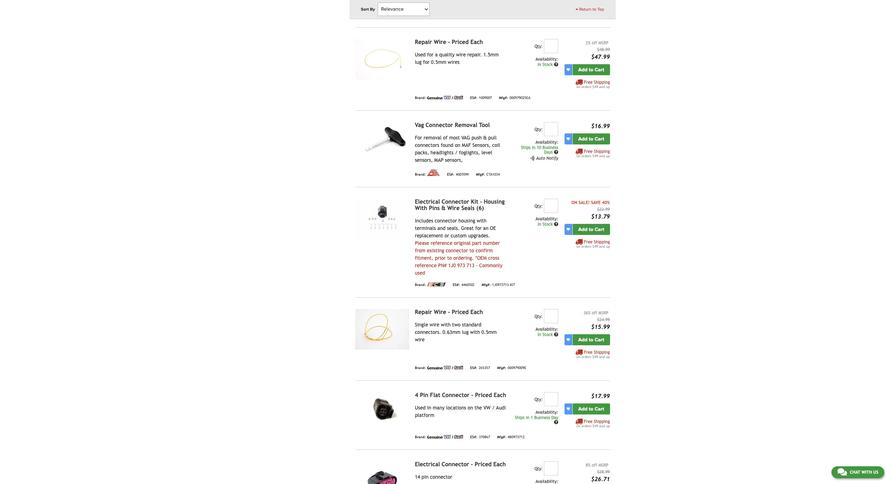 Task type: locate. For each thing, give the bounding box(es) containing it.
qty: for includes connector housing with terminals and seals. great for an oe replacement or custom upgrades.
[[535, 204, 543, 209]]

mfg#: 000979009e
[[497, 367, 526, 370]]

msrp up $28.99
[[599, 463, 609, 468]]

$15.99
[[591, 324, 610, 331]]

off inside 36% off msrp $24.99 $15.99
[[592, 311, 597, 316]]

comments image
[[837, 468, 847, 477]]

ships in 1 business day
[[515, 416, 558, 421]]

genuine volkswagen audi - corporate logo image
[[427, 13, 463, 16], [427, 96, 463, 99], [427, 366, 463, 370], [427, 436, 463, 439]]

10
[[537, 145, 541, 150]]

off right "2%"
[[592, 40, 597, 45]]

5 add to cart button from the top
[[573, 404, 610, 415]]

for for used
[[423, 59, 430, 65]]

2 vertical spatial in
[[538, 332, 541, 337]]

1 off from the top
[[592, 40, 597, 45]]

connector down original
[[446, 248, 468, 254]]

to up 1j0
[[447, 255, 452, 261]]

reference
[[431, 240, 452, 246], [415, 263, 437, 269]]

reference down or
[[431, 240, 452, 246]]

connectors
[[415, 142, 439, 148]]

cart down $16.99
[[595, 136, 604, 142]]

0 horizontal spatial in
[[427, 405, 431, 411]]

add to cart for used in many locations on the vw / audi platform
[[578, 406, 604, 412]]

1 vertical spatial business
[[534, 416, 550, 421]]

0 vertical spatial stock
[[542, 62, 553, 67]]

electrical for electrical connector - priced each
[[415, 461, 440, 468]]

1 vertical spatial msrp
[[599, 311, 609, 316]]

5 $49 from the top
[[592, 425, 598, 428]]

es#265357 - 000979009e - repair wire - priced each - single wire with two standard connectors. 0.63mm lug with 0.5mm wire - genuine volkswagen audi - audi volkswagen image
[[355, 309, 409, 350]]

0 horizontal spatial sensors,
[[415, 157, 433, 163]]

up down $17.99 on the bottom right of page
[[606, 425, 610, 428]]

/ right "vw"
[[492, 405, 495, 411]]

4 brand: from the top
[[415, 283, 426, 287]]

5 cart from the top
[[595, 406, 604, 412]]

msrp up '$24.99' at the right of page
[[599, 311, 609, 316]]

and down $15.99
[[599, 355, 605, 359]]

free down $13.79
[[584, 240, 593, 245]]

1 repair wire - priced each from the top
[[415, 39, 483, 45]]

repair wire - priced each link up quality
[[415, 39, 483, 45]]

1 add to wish list image from the top
[[567, 68, 570, 72]]

stock for $15.99
[[542, 332, 553, 337]]

each up repair.
[[470, 39, 483, 45]]

- right 713
[[476, 263, 478, 269]]

4 up from the top
[[606, 355, 610, 359]]

the
[[475, 405, 482, 411]]

4 cart from the top
[[595, 337, 604, 343]]

for
[[427, 52, 434, 57], [423, 59, 430, 65], [475, 226, 482, 231]]

2 vertical spatial in
[[526, 416, 529, 421]]

lug inside used for a quality wire repair. 1.5mm lug for 0.5mm wires
[[415, 59, 422, 65]]

0 vertical spatial wire
[[456, 52, 466, 57]]

3 add to cart button from the top
[[573, 224, 610, 235]]

business up the 'notify'
[[543, 145, 558, 150]]

es#: for $17.99
[[470, 436, 477, 440]]

3 msrp from the top
[[599, 463, 609, 468]]

brand: for single wire with two standard connectors. 0.63mm lug with 0.5mm wire
[[415, 367, 426, 370]]

qty: for single wire with two standard connectors. 0.63mm lug with 0.5mm wire
[[535, 314, 543, 319]]

2 vertical spatial msrp
[[599, 463, 609, 468]]

to left top
[[593, 7, 596, 12]]

1 vertical spatial lug
[[462, 330, 469, 335]]

0 vertical spatial &
[[483, 135, 487, 141]]

seals
[[461, 205, 475, 212]]

free shipping on orders $49 and up down $15.99
[[576, 350, 610, 359]]

1 vertical spatial reference
[[415, 263, 437, 269]]

msrp for $47.99
[[599, 40, 609, 45]]

shipping down $17.99 on the bottom right of page
[[594, 420, 610, 425]]

1 vertical spatial in
[[427, 405, 431, 411]]

housing
[[458, 218, 475, 224]]

0.5mm
[[431, 59, 446, 65], [481, 330, 497, 335]]

2 $49 from the top
[[592, 154, 598, 158]]

sensors, down packs,
[[415, 157, 433, 163]]

up down $13.79
[[606, 245, 610, 249]]

mfg#: cta1034
[[476, 173, 500, 177]]

each up standard
[[470, 309, 483, 316]]

connector for kit
[[442, 199, 469, 205]]

4 orders from the top
[[581, 355, 591, 359]]

free shipping on orders $49 and up for used for a quality wire repair. 1.5mm lug for 0.5mm wires
[[576, 80, 610, 89]]

custom
[[451, 233, 467, 239]]

4 pin flat connector - priced each
[[415, 392, 506, 399]]

0 vertical spatial in stock
[[538, 62, 554, 67]]

1 vertical spatial wire
[[447, 205, 460, 212]]

in for $15.99
[[538, 332, 541, 337]]

shipping for used for a quality wire repair. 1.5mm lug for 0.5mm wires
[[594, 80, 610, 85]]

es#: left 4007099
[[447, 173, 454, 177]]

2 vertical spatial in stock
[[538, 332, 554, 337]]

platform
[[415, 413, 434, 418]]

auto notify
[[536, 156, 558, 161]]

0.5mm inside the single wire with two standard connectors. 0.63mm lug with 0.5mm wire
[[481, 330, 497, 335]]

2 off from the top
[[592, 311, 597, 316]]

add to cart down the $47.99
[[578, 67, 604, 73]]

1 horizontal spatial sensors,
[[445, 157, 463, 163]]

2 add to cart from the top
[[578, 136, 604, 142]]

3 genuine volkswagen audi - corporate logo image from the top
[[427, 366, 463, 370]]

shipping down $13.79
[[594, 240, 610, 245]]

3 up from the top
[[606, 245, 610, 249]]

repair
[[415, 39, 432, 45], [415, 309, 432, 316]]

orders
[[581, 85, 591, 89], [581, 154, 591, 158], [581, 245, 591, 249], [581, 355, 591, 359], [581, 425, 591, 428]]

4 free from the top
[[584, 350, 593, 355]]

&
[[483, 135, 487, 141], [442, 205, 446, 212]]

2 free shipping on orders $49 and up from the top
[[576, 149, 610, 158]]

question circle image for $47.99
[[554, 62, 558, 67]]

& right pins
[[442, 205, 446, 212]]

1 vertical spatial electrical
[[415, 461, 440, 468]]

2 vertical spatial wire
[[415, 337, 425, 343]]

shipping for for removal of most vag push & pull connectors found on maf sensors, coil packs, headlights / foglights, level sensors, map sensors,
[[594, 149, 610, 154]]

$49 down the $47.99
[[592, 85, 598, 89]]

1 vertical spatial in
[[538, 222, 541, 227]]

4 $49 from the top
[[592, 355, 598, 359]]

4b0973712
[[508, 436, 525, 440]]

2 repair wire - priced each link from the top
[[415, 309, 483, 316]]

2 orders from the top
[[581, 154, 591, 158]]

used for repair
[[415, 52, 426, 57]]

removal
[[455, 122, 477, 129]]

orders down $17.99 on the bottom right of page
[[581, 425, 591, 428]]

0.5mm inside used for a quality wire repair. 1.5mm lug for 0.5mm wires
[[431, 59, 446, 65]]

free shipping on orders $49 and up down the $47.99
[[576, 80, 610, 89]]

and down $16.99
[[599, 154, 605, 158]]

0 vertical spatial in
[[538, 62, 541, 67]]

connector left kit
[[442, 199, 469, 205]]

4 genuine volkswagen audi - corporate logo image from the top
[[427, 436, 463, 439]]

business inside 'ships in 10 business days'
[[543, 145, 558, 150]]

3 in from the top
[[538, 332, 541, 337]]

off inside 8% off msrp $28.99 $26.71
[[592, 463, 597, 468]]

business right 1
[[534, 416, 550, 421]]

qty: for for removal of most vag push & pull connectors found on maf sensors, coil packs, headlights / foglights, level sensors, map sensors,
[[535, 127, 543, 132]]

in for $47.99
[[538, 62, 541, 67]]

off for $47.99
[[592, 40, 597, 45]]

$17.99
[[591, 393, 610, 400]]

0 vertical spatial wire
[[434, 39, 446, 45]]

in left 1
[[526, 416, 529, 421]]

add to cart button down the $47.99
[[573, 64, 610, 75]]

removal
[[424, 135, 442, 141]]

repair.
[[467, 52, 482, 57]]

5 shipping from the top
[[594, 420, 610, 425]]

and up or
[[437, 226, 446, 231]]

terminals
[[415, 226, 436, 231]]

4 add to cart button from the top
[[573, 335, 610, 346]]

2 shipping from the top
[[594, 149, 610, 154]]

4460502
[[461, 283, 475, 287]]

0 horizontal spatial 0.5mm
[[431, 59, 446, 65]]

0 horizontal spatial lug
[[415, 59, 422, 65]]

es#: left 370867
[[470, 436, 477, 440]]

2 repair from the top
[[415, 309, 432, 316]]

0 vertical spatial repair wire - priced each
[[415, 39, 483, 45]]

0 horizontal spatial &
[[442, 205, 446, 212]]

1 in from the top
[[538, 62, 541, 67]]

wire inside used for a quality wire repair. 1.5mm lug for 0.5mm wires
[[456, 52, 466, 57]]

chat with us link
[[831, 467, 884, 479]]

5 free shipping on orders $49 and up from the top
[[576, 420, 610, 428]]

wire down connectors.
[[415, 337, 425, 343]]

brand: for includes connector housing with terminals and seals. great for an oe replacement or custom upgrades.
[[415, 283, 426, 287]]

5 brand: from the top
[[415, 367, 426, 370]]

off for $15.99
[[592, 311, 597, 316]]

msrp inside 36% off msrp $24.99 $15.99
[[599, 311, 609, 316]]

$49 down $13.79
[[592, 245, 598, 249]]

1 vertical spatial repair wire - priced each
[[415, 309, 483, 316]]

add to cart button for single wire with two standard connectors. 0.63mm lug with 0.5mm wire
[[573, 335, 610, 346]]

2 vertical spatial for
[[475, 226, 482, 231]]

add to wish list image for used in many locations on the vw / audi platform
[[567, 408, 570, 411]]

shipping
[[594, 80, 610, 85], [594, 149, 610, 154], [594, 240, 610, 245], [594, 350, 610, 355], [594, 420, 610, 425]]

ships for 4 pin flat connector - priced each
[[515, 416, 525, 421]]

ships for vag connector removal tool
[[521, 145, 531, 150]]

0 vertical spatial off
[[592, 40, 597, 45]]

used left the a
[[415, 52, 426, 57]]

shipping down $16.99
[[594, 149, 610, 154]]

for for includes
[[475, 226, 482, 231]]

0 vertical spatial /
[[455, 150, 458, 156]]

cart down $17.99 on the bottom right of page
[[595, 406, 604, 412]]

sensors, down the headlights
[[445, 157, 463, 163]]

1 vertical spatial /
[[492, 405, 495, 411]]

4 pin flat connector - priced each link
[[415, 392, 506, 399]]

availability:
[[536, 57, 558, 62], [536, 140, 558, 145], [536, 217, 558, 222], [536, 327, 558, 332], [536, 410, 558, 415], [536, 480, 558, 485]]

orders down $16.99
[[581, 154, 591, 158]]

off right 8%
[[592, 463, 597, 468]]

msrp inside 8% off msrp $28.99 $26.71
[[599, 463, 609, 468]]

lug
[[415, 59, 422, 65], [462, 330, 469, 335]]

up for for removal of most vag push & pull connectors found on maf sensors, coil packs, headlights / foglights, level sensors, map sensors,
[[606, 154, 610, 158]]

5 availability: from the top
[[536, 410, 558, 415]]

4 qty: from the top
[[535, 314, 543, 319]]

used
[[415, 52, 426, 57], [415, 405, 426, 411]]

$26.71
[[591, 476, 610, 483]]

1 horizontal spatial wire
[[430, 322, 439, 328]]

5 up from the top
[[606, 425, 610, 428]]

free down $15.99
[[584, 350, 593, 355]]

add for used for a quality wire repair. 1.5mm lug for 0.5mm wires
[[578, 67, 588, 73]]

repair wire - priced each link up "two"
[[415, 309, 483, 316]]

stock
[[542, 62, 553, 67], [542, 222, 553, 227], [542, 332, 553, 337]]

in left 10
[[532, 145, 536, 150]]

3 off from the top
[[592, 463, 597, 468]]

1 vertical spatial ships
[[515, 416, 525, 421]]

1 vertical spatial wire
[[430, 322, 439, 328]]

2 vertical spatial question circle image
[[554, 333, 558, 337]]

add to cart
[[578, 67, 604, 73], [578, 136, 604, 142], [578, 227, 604, 233], [578, 337, 604, 343], [578, 406, 604, 412]]

3 shipping from the top
[[594, 240, 610, 245]]

2 add to wish list image from the top
[[567, 137, 570, 141]]

$16.99
[[591, 123, 610, 130]]

add to cart button for used for a quality wire repair. 1.5mm lug for 0.5mm wires
[[573, 64, 610, 75]]

1 vertical spatial off
[[592, 311, 597, 316]]

connector for removal
[[426, 122, 453, 129]]

2 question circle image from the top
[[554, 150, 558, 155]]

and for for removal of most vag push & pull connectors found on maf sensors, coil packs, headlights / foglights, level sensors, map sensors,
[[599, 154, 605, 158]]

2 brand: from the top
[[415, 96, 426, 100]]

used in many locations on the vw / audi platform
[[415, 405, 506, 418]]

msrp for $15.99
[[599, 311, 609, 316]]

and down $13.79
[[599, 245, 605, 249]]

free for used in many locations on the vw / audi platform
[[584, 420, 593, 425]]

370867
[[479, 436, 490, 440]]

priced up used for a quality wire repair. 1.5mm lug for 0.5mm wires
[[452, 39, 469, 45]]

add to cart button down $13.79
[[573, 224, 610, 235]]

0 horizontal spatial /
[[455, 150, 458, 156]]

3 orders from the top
[[581, 245, 591, 249]]

wire up connectors.
[[430, 322, 439, 328]]

2 add to cart button from the top
[[573, 134, 610, 145]]

3 question circle image from the top
[[554, 333, 558, 337]]

each for single wire with two standard connectors. 0.63mm lug with 0.5mm wire
[[470, 309, 483, 316]]

used inside used for a quality wire repair. 1.5mm lug for 0.5mm wires
[[415, 52, 426, 57]]

2 in stock from the top
[[538, 222, 554, 227]]

1 vertical spatial &
[[442, 205, 446, 212]]

4 add to wish list image from the top
[[567, 338, 570, 342]]

1 cart from the top
[[595, 67, 604, 73]]

in inside 'ships in 10 business days'
[[532, 145, 536, 150]]

in
[[532, 145, 536, 150], [427, 405, 431, 411], [526, 416, 529, 421]]

4 shipping from the top
[[594, 350, 610, 355]]

0 vertical spatial repair
[[415, 39, 432, 45]]

2 cart from the top
[[595, 136, 604, 142]]

with inside includes connector housing with terminals and seals. great for an oe replacement or custom upgrades. please reference original part number from existing connector to confirm fitment, prior to ordering. *oem cross reference pn# 1j0 973 713 - commonly used
[[477, 218, 487, 224]]

up down the $47.99
[[606, 85, 610, 89]]

0 vertical spatial electrical
[[415, 199, 440, 205]]

1 vertical spatial stock
[[542, 222, 553, 227]]

free down the $47.99
[[584, 80, 593, 85]]

wire inside electrical connector kit - housing with pins & wire seals (6)
[[447, 205, 460, 212]]

add to wish list image
[[567, 68, 570, 72], [567, 137, 570, 141], [567, 228, 570, 231], [567, 338, 570, 342], [567, 408, 570, 411]]

for left an
[[475, 226, 482, 231]]

1 horizontal spatial in
[[526, 416, 529, 421]]

3 brand: from the top
[[415, 173, 426, 177]]

0 vertical spatial reference
[[431, 240, 452, 246]]

3 availability: from the top
[[536, 217, 558, 222]]

2 horizontal spatial in
[[532, 145, 536, 150]]

es#8953 - 1j0973737 - electrical connector - priced each - 14 pin connector - genuine volkswagen audi - audi volkswagen image
[[355, 462, 409, 485]]

2 genuine volkswagen audi - corporate logo image from the top
[[427, 96, 463, 99]]

1 vertical spatial repair
[[415, 309, 432, 316]]

lug for $47.99
[[415, 59, 422, 65]]

connector inside electrical connector kit - housing with pins & wire seals (6)
[[442, 199, 469, 205]]

priced
[[452, 39, 469, 45], [452, 309, 469, 316], [475, 392, 492, 399], [475, 461, 492, 468]]

free shipping on orders $49 and up down $16.99
[[576, 149, 610, 158]]

4 availability: from the top
[[536, 327, 558, 332]]

1 qty: from the top
[[535, 44, 543, 49]]

qty: for used in many locations on the vw / audi platform
[[535, 398, 543, 402]]

with up 0.63mm
[[441, 322, 451, 328]]

1 question circle image from the top
[[554, 62, 558, 67]]

5 add to wish list image from the top
[[567, 408, 570, 411]]

0 vertical spatial repair wire - priced each link
[[415, 39, 483, 45]]

- right kit
[[480, 199, 482, 205]]

cart for used in many locations on the vw / audi platform
[[595, 406, 604, 412]]

off inside 2% off msrp $48.99 $47.99
[[592, 40, 597, 45]]

1 question circle image from the top
[[554, 222, 558, 227]]

1 horizontal spatial lug
[[462, 330, 469, 335]]

$49 for for removal of most vag push & pull connectors found on maf sensors, coil packs, headlights / foglights, level sensors, map sensors,
[[592, 154, 598, 158]]

in stock
[[538, 62, 554, 67], [538, 222, 554, 227], [538, 332, 554, 337]]

lug inside the single wire with two standard connectors. 0.63mm lug with 0.5mm wire
[[462, 330, 469, 335]]

5 add from the top
[[578, 406, 588, 412]]

cart down $13.79
[[595, 227, 604, 233]]

3 qty: from the top
[[535, 204, 543, 209]]

qty:
[[535, 44, 543, 49], [535, 127, 543, 132], [535, 204, 543, 209], [535, 314, 543, 319], [535, 398, 543, 402], [535, 467, 543, 472]]

up down $16.99
[[606, 154, 610, 158]]

an
[[483, 226, 489, 231]]

1 up from the top
[[606, 85, 610, 89]]

off
[[592, 40, 597, 45], [592, 311, 597, 316], [592, 463, 597, 468]]

mfg#: left cta1034
[[476, 173, 485, 177]]

1 in stock from the top
[[538, 62, 554, 67]]

es#: 1009007
[[470, 96, 492, 100]]

1 vertical spatial for
[[423, 59, 430, 65]]

kit
[[510, 283, 515, 287]]

1 horizontal spatial &
[[483, 135, 487, 141]]

4007099
[[456, 173, 469, 177]]

connector up seals.
[[435, 218, 457, 224]]

wire up wires
[[456, 52, 466, 57]]

each
[[470, 39, 483, 45], [470, 309, 483, 316], [494, 392, 506, 399], [493, 461, 506, 468]]

3 stock from the top
[[542, 332, 553, 337]]

used for a quality wire repair. 1.5mm lug for 0.5mm wires
[[415, 52, 499, 65]]

wire for $15.99
[[434, 309, 446, 316]]

used inside used in many locations on the vw / audi platform
[[415, 405, 426, 411]]

2 vertical spatial stock
[[542, 332, 553, 337]]

wire up 0.63mm
[[434, 309, 446, 316]]

coil
[[492, 142, 500, 148]]

1 free from the top
[[584, 80, 593, 85]]

1 msrp from the top
[[599, 40, 609, 45]]

priced up "two"
[[452, 309, 469, 316]]

0 vertical spatial question circle image
[[554, 222, 558, 227]]

add to cart down $17.99 on the bottom right of page
[[578, 406, 604, 412]]

1 stock from the top
[[542, 62, 553, 67]]

3 in stock from the top
[[538, 332, 554, 337]]

question circle image
[[554, 62, 558, 67], [554, 150, 558, 155], [554, 333, 558, 337]]

repair wire - priced each up quality
[[415, 39, 483, 45]]

up for single wire with two standard connectors. 0.63mm lug with 0.5mm wire
[[606, 355, 610, 359]]

1 availability: from the top
[[536, 57, 558, 62]]

2 electrical from the top
[[415, 461, 440, 468]]

a
[[435, 52, 438, 57]]

to
[[593, 7, 596, 12], [589, 67, 593, 73], [589, 136, 593, 142], [589, 227, 593, 233], [470, 248, 474, 254], [447, 255, 452, 261], [589, 337, 593, 343], [589, 406, 593, 412]]

question circle image for $15.99
[[554, 333, 558, 337]]

wire
[[434, 39, 446, 45], [447, 205, 460, 212], [434, 309, 446, 316]]

713
[[467, 263, 474, 269]]

1 free shipping on orders $49 and up from the top
[[576, 80, 610, 89]]

used up platform
[[415, 405, 426, 411]]

2 vertical spatial off
[[592, 463, 597, 468]]

prior
[[435, 255, 446, 261]]

and for used in many locations on the vw / audi platform
[[599, 425, 605, 428]]

0 vertical spatial question circle image
[[554, 62, 558, 67]]

add to cart button down $16.99
[[573, 134, 610, 145]]

es#1009007 - 000979025ea - repair wire - priced each - used for a quality wire repair. 1.5mm lug for 0.5mm wires - genuine volkswagen audi - audi volkswagen image
[[355, 39, 409, 79]]

$49 down $15.99
[[592, 355, 598, 359]]

add to cart button down $17.99 on the bottom right of page
[[573, 404, 610, 415]]

free down $17.99 on the bottom right of page
[[584, 420, 593, 425]]

& left pull
[[483, 135, 487, 141]]

electrical connector kit - housing with pins & wire seals (6) link
[[415, 199, 505, 212]]

5 orders from the top
[[581, 425, 591, 428]]

priced for with
[[452, 309, 469, 316]]

1 orders from the top
[[581, 85, 591, 89]]

orders for used in many locations on the vw / audi platform
[[581, 425, 591, 428]]

pull
[[488, 135, 497, 141]]

5 qty: from the top
[[535, 398, 543, 402]]

brand: for used for a quality wire repair. 1.5mm lug for 0.5mm wires
[[415, 96, 426, 100]]

orders down $15.99
[[581, 355, 591, 359]]

priced for connector
[[475, 461, 492, 468]]

electrical
[[415, 199, 440, 205], [415, 461, 440, 468]]

6 brand: from the top
[[415, 436, 426, 440]]

36%
[[584, 311, 591, 316]]

shipping down $15.99
[[594, 350, 610, 355]]

add to cart for used for a quality wire repair. 1.5mm lug for 0.5mm wires
[[578, 67, 604, 73]]

top
[[597, 7, 604, 12]]

in up platform
[[427, 405, 431, 411]]

es#4460502 - 1j0973713-kit - electrical connector kit - housing with pins & wire seals (6) - includes connector housing with terminals and seals. great for an oe replacement or custom upgrades. - ecs - audi volkswagen image
[[355, 199, 409, 239]]

1 horizontal spatial /
[[492, 405, 495, 411]]

2 vertical spatial wire
[[434, 309, 446, 316]]

shipping down the $47.99
[[594, 80, 610, 85]]

1 electrical from the top
[[415, 199, 440, 205]]

1 shipping from the top
[[594, 80, 610, 85]]

/ left foglights,
[[455, 150, 458, 156]]

tool
[[479, 122, 490, 129]]

973
[[457, 263, 465, 269]]

None number field
[[544, 39, 558, 53], [544, 122, 558, 136], [544, 199, 558, 213], [544, 309, 558, 324], [544, 393, 558, 407], [544, 462, 558, 476], [544, 39, 558, 53], [544, 122, 558, 136], [544, 199, 558, 213], [544, 309, 558, 324], [544, 393, 558, 407], [544, 462, 558, 476]]

for left wires
[[423, 59, 430, 65]]

1 horizontal spatial 0.5mm
[[481, 330, 497, 335]]

reference down fitment,
[[415, 263, 437, 269]]

with up an
[[477, 218, 487, 224]]

electrical inside electrical connector kit - housing with pins & wire seals (6)
[[415, 199, 440, 205]]

0 vertical spatial in
[[532, 145, 536, 150]]

free shipping on orders $49 and up down $17.99 on the bottom right of page
[[576, 420, 610, 428]]

pins
[[429, 205, 440, 212]]

orders for single wire with two standard connectors. 0.63mm lug with 0.5mm wire
[[581, 355, 591, 359]]

ships inside 'ships in 10 business days'
[[521, 145, 531, 150]]

and for single wire with two standard connectors. 0.63mm lug with 0.5mm wire
[[599, 355, 605, 359]]

1 vertical spatial question circle image
[[554, 150, 558, 155]]

1 add to cart from the top
[[578, 67, 604, 73]]

1 vertical spatial 0.5mm
[[481, 330, 497, 335]]

2 in from the top
[[538, 222, 541, 227]]

$49 down $16.99
[[592, 154, 598, 158]]

repair wire - priced each for $47.99
[[415, 39, 483, 45]]

add to wish list image for single wire with two standard connectors. 0.63mm lug with 0.5mm wire
[[567, 338, 570, 342]]

caret up image
[[576, 7, 578, 11]]

for
[[415, 135, 422, 141]]

connector right the pin
[[430, 475, 452, 480]]

1 vertical spatial question circle image
[[554, 421, 558, 425]]

1 add from the top
[[578, 67, 588, 73]]

0 vertical spatial used
[[415, 52, 426, 57]]

add to cart button down $15.99
[[573, 335, 610, 346]]

availability: for includes connector housing with terminals and seals. great for an oe replacement or custom upgrades.
[[536, 217, 558, 222]]

0 vertical spatial ships
[[521, 145, 531, 150]]

0 vertical spatial msrp
[[599, 40, 609, 45]]

4 add from the top
[[578, 337, 588, 343]]

chat
[[850, 470, 860, 475]]

includes connector housing with terminals and seals. great for an oe replacement or custom upgrades. please reference original part number from existing connector to confirm fitment, prior to ordering. *oem cross reference pn# 1j0 973 713 - commonly used
[[415, 218, 502, 276]]

includes
[[415, 218, 433, 224]]

0 vertical spatial business
[[543, 145, 558, 150]]

add to cart down $16.99
[[578, 136, 604, 142]]

cta1034
[[486, 173, 500, 177]]

2 msrp from the top
[[599, 311, 609, 316]]

in inside used in many locations on the vw / audi platform
[[427, 405, 431, 411]]

shipping for single wire with two standard connectors. 0.63mm lug with 0.5mm wire
[[594, 350, 610, 355]]

2 question circle image from the top
[[554, 421, 558, 425]]

2 availability: from the top
[[536, 140, 558, 145]]

msrp inside 2% off msrp $48.99 $47.99
[[599, 40, 609, 45]]

- up quality
[[448, 39, 450, 45]]

cart for used for a quality wire repair. 1.5mm lug for 0.5mm wires
[[595, 67, 604, 73]]

0.5mm for $47.99
[[431, 59, 446, 65]]

ships up the wifi image
[[521, 145, 531, 150]]

2 horizontal spatial wire
[[456, 52, 466, 57]]

ordering.
[[453, 255, 474, 261]]

and down the $47.99
[[599, 85, 605, 89]]

with
[[477, 218, 487, 224], [441, 322, 451, 328], [470, 330, 480, 335], [862, 470, 872, 475]]

1 repair wire - priced each link from the top
[[415, 39, 483, 45]]

2 used from the top
[[415, 405, 426, 411]]

1 vertical spatial used
[[415, 405, 426, 411]]

$49 for single wire with two standard connectors. 0.63mm lug with 0.5mm wire
[[592, 355, 598, 359]]

free down $16.99
[[584, 149, 593, 154]]

electrical for electrical connector kit - housing with pins & wire seals (6)
[[415, 199, 440, 205]]

1 vertical spatial in stock
[[538, 222, 554, 227]]

priced for a
[[452, 39, 469, 45]]

5 free from the top
[[584, 420, 593, 425]]

to down $16.99
[[589, 136, 593, 142]]

4 add to cart from the top
[[578, 337, 604, 343]]

for inside includes connector housing with terminals and seals. great for an oe replacement or custom upgrades. please reference original part number from existing connector to confirm fitment, prior to ordering. *oem cross reference pn# 1j0 973 713 - commonly used
[[475, 226, 482, 231]]

2 repair wire - priced each from the top
[[415, 309, 483, 316]]

1 vertical spatial repair wire - priced each link
[[415, 309, 483, 316]]

audi
[[496, 405, 506, 411]]

0 vertical spatial lug
[[415, 59, 422, 65]]

question circle image
[[554, 222, 558, 227], [554, 421, 558, 425]]

for removal of most vag push & pull connectors found on maf sensors, coil packs, headlights / foglights, level sensors, map sensors,
[[415, 135, 500, 163]]

1 repair from the top
[[415, 39, 432, 45]]

4 free shipping on orders $49 and up from the top
[[576, 350, 610, 359]]

orders for for removal of most vag push & pull connectors found on maf sensors, coil packs, headlights / foglights, level sensors, map sensors,
[[581, 154, 591, 158]]

0 vertical spatial 0.5mm
[[431, 59, 446, 65]]

electrical connector - priced each link
[[415, 461, 506, 468]]

mfg#: left the 000979025ea
[[499, 96, 508, 100]]



Task type: describe. For each thing, give the bounding box(es) containing it.
each up audi
[[494, 392, 506, 399]]

2 vertical spatial connector
[[430, 475, 452, 480]]

mfg#: for $16.99
[[476, 173, 485, 177]]

free shipping on orders $49 and up for single wire with two standard connectors. 0.63mm lug with 0.5mm wire
[[576, 350, 610, 359]]

on sale!                         save 40% $22.99 $13.79
[[571, 200, 610, 220]]

es#: 4460502
[[453, 283, 475, 287]]

great
[[461, 226, 474, 231]]

2%
[[586, 40, 591, 45]]

availability: for used for a quality wire repair. 1.5mm lug for 0.5mm wires
[[536, 57, 558, 62]]

pin
[[422, 475, 429, 480]]

3 add to cart from the top
[[578, 227, 604, 233]]

vag connector removal tool
[[415, 122, 490, 129]]

mfg#: for on sale!                         save 40%
[[482, 283, 491, 287]]

000979025ea
[[510, 96, 530, 100]]

to down $15.99
[[589, 337, 593, 343]]

/ inside used in many locations on the vw / audi platform
[[492, 405, 495, 411]]

cart for for removal of most vag push & pull connectors found on maf sensors, coil packs, headlights / foglights, level sensors, map sensors,
[[595, 136, 604, 142]]

existing
[[427, 248, 444, 254]]

of
[[443, 135, 448, 141]]

to down the $47.99
[[589, 67, 593, 73]]

maf
[[462, 142, 471, 148]]

and inside includes connector housing with terminals and seals. great for an oe replacement or custom upgrades. please reference original part number from existing connector to confirm fitment, prior to ordering. *oem cross reference pn# 1j0 973 713 - commonly used
[[437, 226, 446, 231]]

vag
[[415, 122, 424, 129]]

- up 0.63mm
[[448, 309, 450, 316]]

msrp for $26.71
[[599, 463, 609, 468]]

add to wish list image for for removal of most vag push & pull connectors found on maf sensors, coil packs, headlights / foglights, level sensors, map sensors,
[[567, 137, 570, 141]]

free for used for a quality wire repair. 1.5mm lug for 0.5mm wires
[[584, 80, 593, 85]]

6 availability: from the top
[[536, 480, 558, 485]]

6 qty: from the top
[[535, 467, 543, 472]]

3 add from the top
[[578, 227, 588, 233]]

orders for used for a quality wire repair. 1.5mm lug for 0.5mm wires
[[581, 85, 591, 89]]

availability: for used in many locations on the vw / audi platform
[[536, 410, 558, 415]]

to down $13.79
[[589, 227, 593, 233]]

2 stock from the top
[[542, 222, 553, 227]]

with down standard
[[470, 330, 480, 335]]

most
[[449, 135, 460, 141]]

flat
[[430, 392, 440, 399]]

- up used in many locations on the vw / audi platform on the bottom of page
[[471, 392, 473, 399]]

1 sensors, from the left
[[415, 157, 433, 163]]

question circle image for on sale!                         save 40%
[[554, 222, 558, 227]]

free shipping on orders $49 and up for used in many locations on the vw / audi platform
[[576, 420, 610, 428]]

single wire with two standard connectors. 0.63mm lug with 0.5mm wire
[[415, 322, 497, 343]]

pin
[[420, 392, 428, 399]]

in stock for $15.99
[[538, 332, 554, 337]]

availability: for single wire with two standard connectors. 0.63mm lug with 0.5mm wire
[[536, 327, 558, 332]]

stock for $47.99
[[542, 62, 553, 67]]

es#: 370867
[[470, 436, 490, 440]]

up for used in many locations on the vw / audi platform
[[606, 425, 610, 428]]

on inside used in many locations on the vw / audi platform
[[468, 405, 473, 411]]

cross
[[488, 255, 499, 261]]

es#: left 265357
[[470, 367, 477, 370]]

free for single wire with two standard connectors. 0.63mm lug with 0.5mm wire
[[584, 350, 593, 355]]

$28.99
[[597, 470, 610, 475]]

add to cart for for removal of most vag push & pull connectors found on maf sensors, coil packs, headlights / foglights, level sensors, map sensors,
[[578, 136, 604, 142]]

genuine volkswagen audi - corporate logo image for many
[[427, 436, 463, 439]]

vag connector removal tool link
[[415, 122, 490, 129]]

$48.99
[[597, 47, 610, 52]]

265357
[[479, 367, 490, 370]]

with inside chat with us "link"
[[862, 470, 872, 475]]

3 cart from the top
[[595, 227, 604, 233]]

sort
[[361, 7, 369, 12]]

days
[[544, 150, 553, 155]]

add for used in many locations on the vw / audi platform
[[578, 406, 588, 412]]

free for for removal of most vag push & pull connectors found on maf sensors, coil packs, headlights / foglights, level sensors, map sensors,
[[584, 149, 593, 154]]

$13.79
[[591, 213, 610, 220]]

single
[[415, 322, 428, 328]]

each for used for a quality wire repair. 1.5mm lug for 0.5mm wires
[[470, 39, 483, 45]]

0 vertical spatial connector
[[435, 218, 457, 224]]

3 add to wish list image from the top
[[567, 228, 570, 231]]

0.5mm for $15.99
[[481, 330, 497, 335]]

connector up locations on the right
[[442, 392, 470, 399]]

cart for single wire with two standard connectors. 0.63mm lug with 0.5mm wire
[[595, 337, 604, 343]]

es#: left 1009007
[[470, 96, 477, 100]]

replacement
[[415, 233, 443, 239]]

business for $16.99
[[543, 145, 558, 150]]

$47.99
[[591, 54, 610, 60]]

kit
[[471, 199, 478, 205]]

$49 for used for a quality wire repair. 1.5mm lug for 0.5mm wires
[[592, 85, 598, 89]]

cta tools - corporate logo image
[[427, 170, 440, 176]]

wires
[[448, 59, 460, 65]]

used for 4
[[415, 405, 426, 411]]

add to cart button for used in many locations on the vw / audi platform
[[573, 404, 610, 415]]

to down $17.99 on the bottom right of page
[[589, 406, 593, 412]]

business for $17.99
[[534, 416, 550, 421]]

repair wire - priced each for $15.99
[[415, 309, 483, 316]]

- down es#: 370867
[[471, 461, 473, 468]]

housing
[[484, 199, 505, 205]]

to down part
[[470, 248, 474, 254]]

notify
[[546, 156, 558, 161]]

ecs - corporate logo image
[[427, 283, 446, 287]]

0 vertical spatial for
[[427, 52, 434, 57]]

locations
[[446, 405, 466, 411]]

& inside electrical connector kit - housing with pins & wire seals (6)
[[442, 205, 446, 212]]

connector for -
[[442, 461, 469, 468]]

repair wire - priced each link for $47.99
[[415, 39, 483, 45]]

add to wish list image for used for a quality wire repair. 1.5mm lug for 0.5mm wires
[[567, 68, 570, 72]]

sort by
[[361, 7, 375, 12]]

on inside for removal of most vag push & pull connectors found on maf sensors, coil packs, headlights / foglights, level sensors, map sensors,
[[455, 142, 460, 148]]

sensors,
[[472, 142, 491, 148]]

auto notify link
[[530, 156, 558, 161]]

add for single wire with two standard connectors. 0.63mm lug with 0.5mm wire
[[578, 337, 588, 343]]

and for used for a quality wire repair. 1.5mm lug for 0.5mm wires
[[599, 85, 605, 89]]

& inside for removal of most vag push & pull connectors found on maf sensors, coil packs, headlights / foglights, level sensors, map sensors,
[[483, 135, 487, 141]]

qty: for used for a quality wire repair. 1.5mm lug for 0.5mm wires
[[535, 44, 543, 49]]

1 genuine volkswagen audi - corporate logo image from the top
[[427, 13, 463, 16]]

map
[[434, 157, 444, 163]]

vag
[[461, 135, 470, 141]]

es#: for $16.99
[[447, 173, 454, 177]]

8%
[[586, 463, 591, 468]]

save
[[591, 200, 601, 205]]

part
[[472, 240, 481, 246]]

genuine volkswagen audi - corporate logo image for with
[[427, 366, 463, 370]]

/ inside for removal of most vag push & pull connectors found on maf sensors, coil packs, headlights / foglights, level sensors, map sensors,
[[455, 150, 458, 156]]

chat with us
[[850, 470, 878, 475]]

day
[[551, 416, 558, 421]]

1 vertical spatial connector
[[446, 248, 468, 254]]

add to cart button for for removal of most vag push & pull connectors found on maf sensors, coil packs, headlights / foglights, level sensors, map sensors,
[[573, 134, 610, 145]]

return to top link
[[576, 6, 604, 12]]

1009007
[[479, 96, 492, 100]]

original
[[454, 240, 471, 246]]

priced up "vw"
[[475, 392, 492, 399]]

mfg#: 4b0973712
[[497, 436, 525, 440]]

electrical connector - priced each
[[415, 461, 506, 468]]

3 free from the top
[[584, 240, 593, 245]]

in for connector
[[526, 416, 529, 421]]

standard
[[462, 322, 481, 328]]

es#: 4007099
[[447, 173, 469, 177]]

mfg#: 000979025ea
[[499, 96, 530, 100]]

es#370867 - 4b0973712 - 4 pin flat connector - priced each - used in many locations on the vw / audi platform - genuine volkswagen audi - audi volkswagen image
[[355, 393, 409, 433]]

or
[[445, 233, 449, 239]]

free shipping on orders $49 and up for for removal of most vag push & pull connectors found on maf sensors, coil packs, headlights / foglights, level sensors, map sensors,
[[576, 149, 610, 158]]

0 horizontal spatial wire
[[415, 337, 425, 343]]

availability: for for removal of most vag push & pull connectors found on maf sensors, coil packs, headlights / foglights, level sensors, map sensors,
[[536, 140, 558, 145]]

many
[[433, 405, 445, 411]]

2 sensors, from the left
[[445, 157, 463, 163]]

by
[[370, 7, 375, 12]]

3 free shipping on orders $49 and up from the top
[[576, 240, 610, 249]]

electrical connector kit - housing with pins & wire seals (6)
[[415, 199, 505, 212]]

3 $49 from the top
[[592, 245, 598, 249]]

repair for $15.99
[[415, 309, 432, 316]]

es#: 265357
[[470, 367, 490, 370]]

in for tool
[[532, 145, 536, 150]]

repair for $47.99
[[415, 39, 432, 45]]

used
[[415, 270, 425, 276]]

packs,
[[415, 150, 429, 156]]

40%
[[602, 200, 610, 205]]

push
[[472, 135, 482, 141]]

es#4007099 - cta1034 - vag connector removal tool - for removal of most vag push & pull connectors found on maf sensors, coil packs, headlights / foglights, level sensors, map sensors, - cta tools - audi volkswagen porsche image
[[355, 122, 409, 163]]

commonly
[[479, 263, 502, 269]]

connectors.
[[415, 330, 441, 335]]

in stock for $47.99
[[538, 62, 554, 67]]

lug for $15.99
[[462, 330, 469, 335]]

up for used for a quality wire repair. 1.5mm lug for 0.5mm wires
[[606, 85, 610, 89]]

two
[[452, 322, 461, 328]]

36% off msrp $24.99 $15.99
[[584, 311, 610, 331]]

vw
[[483, 405, 491, 411]]

- inside electrical connector kit - housing with pins & wire seals (6)
[[480, 199, 482, 205]]

please
[[415, 240, 429, 246]]

question circle image for $17.99
[[554, 421, 558, 425]]

- inside includes connector housing with terminals and seals. great for an oe replacement or custom upgrades. please reference original part number from existing connector to confirm fitment, prior to ordering. *oem cross reference pn# 1j0 973 713 - commonly used
[[476, 263, 478, 269]]

$24.99
[[597, 318, 610, 323]]

mfg#: left 000979009e at the right of page
[[497, 367, 506, 370]]

genuine volkswagen audi - corporate logo image for a
[[427, 96, 463, 99]]

add to cart for single wire with two standard connectors. 0.63mm lug with 0.5mm wire
[[578, 337, 604, 343]]

add for for removal of most vag push & pull connectors found on maf sensors, coil packs, headlights / foglights, level sensors, map sensors,
[[578, 136, 588, 142]]

(6)
[[476, 205, 484, 212]]

fitment,
[[415, 255, 434, 261]]

wire for $47.99
[[434, 39, 446, 45]]

repair wire - priced each link for $15.99
[[415, 309, 483, 316]]

us
[[873, 470, 878, 475]]

wifi image
[[530, 156, 534, 161]]

shipping for used in many locations on the vw / audi platform
[[594, 420, 610, 425]]

headlights
[[431, 150, 454, 156]]

14 pin connector
[[415, 475, 452, 480]]

es#: for on sale!                         save 40%
[[453, 283, 460, 287]]

1j0
[[448, 263, 456, 269]]

1 brand: from the top
[[415, 13, 426, 17]]

oe
[[490, 226, 496, 231]]

found
[[441, 142, 453, 148]]

each for 14 pin connector
[[493, 461, 506, 468]]



Task type: vqa. For each thing, say whether or not it's contained in the screenshot.
middle Add to Wish List icon
no



